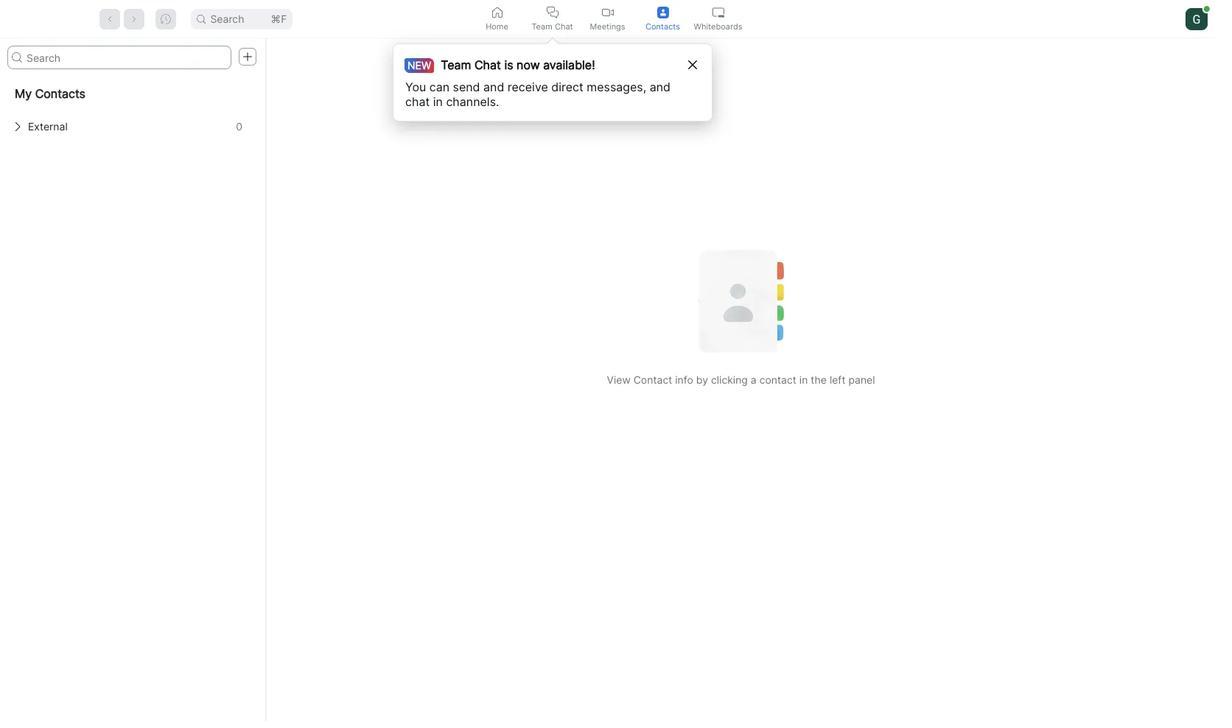Task type: locate. For each thing, give the bounding box(es) containing it.
1 horizontal spatial contacts
[[646, 21, 680, 31]]

home small image
[[491, 6, 503, 18]]

in inside team chat is now available! you can send and receive direct messages, and chat in channels.
[[433, 94, 443, 109]]

messages,
[[587, 80, 647, 94]]

contacts button
[[635, 0, 691, 38]]

contacts right meetings
[[646, 21, 680, 31]]

tab list containing home
[[470, 0, 746, 38]]

contact
[[634, 374, 672, 387]]

my contacts heading
[[0, 75, 265, 112]]

0 horizontal spatial in
[[433, 94, 443, 109]]

1 vertical spatial team
[[441, 57, 471, 72]]

contacts
[[646, 21, 680, 31], [35, 86, 86, 101]]

info
[[675, 374, 694, 387]]

1 vertical spatial contacts
[[35, 86, 86, 101]]

1 horizontal spatial chat
[[555, 21, 573, 31]]

tab list
[[470, 0, 746, 38]]

in
[[433, 94, 443, 109], [800, 374, 808, 387]]

by
[[696, 374, 708, 387]]

home
[[486, 21, 508, 31]]

chat inside team chat is now available! you can send and receive direct messages, and chat in channels.
[[475, 57, 501, 72]]

0 horizontal spatial team
[[441, 57, 471, 72]]

magnifier image
[[12, 52, 22, 63]]

team inside team chat is now available! you can send and receive direct messages, and chat in channels.
[[441, 57, 471, 72]]

0 horizontal spatial contacts
[[35, 86, 86, 101]]

team inside button
[[532, 21, 553, 31]]

team up "now"
[[532, 21, 553, 31]]

avatar image
[[1186, 8, 1208, 30]]

chevron right image
[[13, 122, 22, 131], [13, 122, 22, 131]]

0 vertical spatial team
[[532, 21, 553, 31]]

0
[[236, 120, 242, 133]]

team chat image
[[547, 6, 558, 18], [547, 6, 558, 18]]

home small image
[[491, 6, 503, 18]]

online image
[[1204, 6, 1210, 12]]

Search text field
[[7, 46, 231, 69]]

1 horizontal spatial team
[[532, 21, 553, 31]]

whiteboards
[[694, 21, 743, 31]]

team chat is now available! element
[[410, 56, 595, 74]]

chat inside team chat button
[[555, 21, 573, 31]]

close image
[[688, 60, 697, 69]]

in right "chat"
[[433, 94, 443, 109]]

contacts inside heading
[[35, 86, 86, 101]]

0 horizontal spatial chat
[[475, 57, 501, 72]]

chat left "is"
[[475, 57, 501, 72]]

contacts up external
[[35, 86, 86, 101]]

send
[[453, 80, 480, 94]]

and
[[484, 80, 504, 94], [650, 80, 671, 94]]

1 vertical spatial chat
[[475, 57, 501, 72]]

chat up available!
[[555, 21, 573, 31]]

now
[[517, 57, 540, 72]]

contact
[[760, 374, 797, 387]]

0 horizontal spatial and
[[484, 80, 504, 94]]

0 vertical spatial chat
[[555, 21, 573, 31]]

1 horizontal spatial in
[[800, 374, 808, 387]]

you
[[405, 80, 426, 94]]

and down team chat is now available! 'element' at top left
[[484, 80, 504, 94]]

chat
[[555, 21, 573, 31], [475, 57, 501, 72]]

direct
[[552, 80, 584, 94]]

you can send and receive direct messages, and chat in channels. element
[[405, 80, 685, 109]]

2 and from the left
[[650, 80, 671, 94]]

team chat button
[[525, 0, 580, 38]]

in left the
[[800, 374, 808, 387]]

video on image
[[602, 6, 614, 18], [602, 6, 614, 18]]

1 vertical spatial in
[[800, 374, 808, 387]]

clicking
[[711, 374, 748, 387]]

and right messages,
[[650, 80, 671, 94]]

tooltip
[[393, 38, 713, 122]]

receive
[[508, 80, 548, 94]]

magnifier image
[[197, 14, 206, 23], [197, 14, 206, 23], [12, 52, 22, 63]]

⌘f
[[271, 12, 287, 25]]

chat for team chat is now available! you can send and receive direct messages, and chat in channels.
[[475, 57, 501, 72]]

0 vertical spatial in
[[433, 94, 443, 109]]

team up send
[[441, 57, 471, 72]]

profile contact image
[[657, 6, 669, 18], [657, 6, 669, 18]]

whiteboard small image
[[712, 6, 724, 18]]

0 vertical spatial contacts
[[646, 21, 680, 31]]

plus small image
[[243, 52, 253, 62]]

can
[[430, 80, 450, 94]]

team
[[532, 21, 553, 31], [441, 57, 471, 72]]

my contacts grouping, external, 0 items enclose, level 2, 1 of 1, not selected tree item
[[6, 112, 259, 142]]

my contacts tree
[[0, 75, 265, 142]]

1 horizontal spatial and
[[650, 80, 671, 94]]



Task type: vqa. For each thing, say whether or not it's contained in the screenshot.
Team to the left
yes



Task type: describe. For each thing, give the bounding box(es) containing it.
close image
[[688, 60, 697, 69]]

external
[[28, 120, 68, 133]]

search
[[210, 12, 244, 25]]

meetings button
[[580, 0, 635, 38]]

plus small image
[[243, 52, 253, 62]]

meetings
[[590, 21, 625, 31]]

my
[[15, 86, 32, 101]]

panel
[[849, 374, 875, 387]]

view contact info by clicking a contact in the left panel
[[607, 374, 875, 387]]

whiteboards button
[[691, 0, 746, 38]]

team for team chat is now available! you can send and receive direct messages, and chat in channels.
[[441, 57, 471, 72]]

left
[[830, 374, 846, 387]]

my contacts
[[15, 86, 86, 101]]

home button
[[470, 0, 525, 38]]

is
[[504, 57, 513, 72]]

view
[[607, 374, 631, 387]]

available!
[[543, 57, 595, 72]]

channels.
[[446, 94, 499, 109]]

contacts inside button
[[646, 21, 680, 31]]

team chat is now available! you can send and receive direct messages, and chat in channels.
[[405, 57, 671, 109]]

in inside contacts tab panel
[[800, 374, 808, 387]]

online image
[[1204, 6, 1210, 12]]

chat for team chat
[[555, 21, 573, 31]]

the
[[811, 374, 827, 387]]

a
[[751, 374, 757, 387]]

team for team chat
[[532, 21, 553, 31]]

whiteboard small image
[[712, 6, 724, 18]]

contacts tab panel
[[0, 38, 1215, 722]]

team chat
[[532, 21, 573, 31]]

1 and from the left
[[484, 80, 504, 94]]

tooltip containing team chat is now available! you can send and receive direct messages, and chat in channels.
[[393, 38, 713, 122]]

chat
[[405, 94, 430, 109]]



